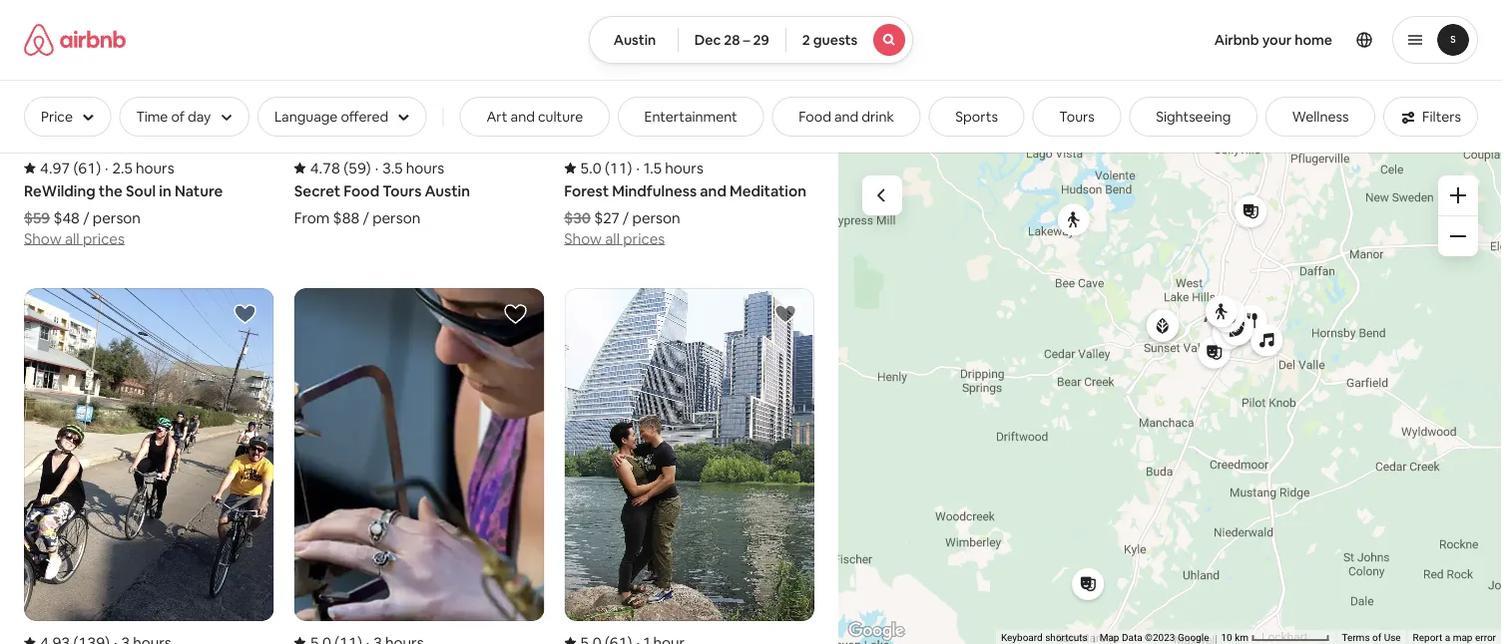 Task type: locate. For each thing, give the bounding box(es) containing it.
0 horizontal spatial austin
[[425, 182, 470, 201]]

guests
[[813, 31, 858, 49]]

rewilding the soul in nature group
[[24, 0, 274, 249]]

/ inside rewilding the soul in nature $59 $48 / person show all prices
[[83, 209, 89, 228]]

shortcuts
[[1045, 633, 1088, 645]]

all down $27
[[605, 230, 620, 249]]

1 person from the left
[[93, 209, 141, 228]]

home
[[1295, 31, 1333, 49]]

prices down mindfulness
[[623, 230, 665, 249]]

of inside dropdown button
[[171, 108, 185, 126]]

$48
[[53, 209, 80, 228]]

1 prices from the left
[[83, 229, 125, 249]]

show all prices button down rewilding
[[24, 228, 125, 249]]

culture
[[538, 108, 583, 126]]

$88
[[333, 209, 360, 228]]

1 show all prices button from the left
[[24, 228, 125, 249]]

person inside secret food tours austin from $88 / person
[[373, 209, 421, 228]]

10 km button
[[1215, 631, 1336, 645]]

Sports button
[[929, 97, 1025, 137]]

· left 3.5
[[375, 159, 379, 178]]

3 · from the left
[[636, 159, 640, 178]]

2 prices from the left
[[623, 230, 665, 249]]

0 horizontal spatial 5.0 out of 5 average rating,  11 reviews image
[[294, 635, 362, 645]]

0 horizontal spatial food
[[344, 182, 380, 201]]

0 vertical spatial austin
[[614, 31, 656, 49]]

–
[[743, 31, 750, 49]]

airbnb your home link
[[1203, 19, 1345, 61]]

prices down the
[[83, 229, 125, 249]]

0 horizontal spatial add to wishlist image
[[233, 303, 257, 327]]

/
[[83, 209, 89, 228], [363, 209, 369, 228], [623, 209, 629, 228]]

/ for $30
[[623, 209, 629, 228]]

show all prices button inside rewilding the soul in nature group
[[24, 228, 125, 249]]

terms
[[1342, 633, 1370, 645]]

2 horizontal spatial add to wishlist image
[[774, 303, 798, 327]]

and right art
[[511, 108, 535, 126]]

2 horizontal spatial hours
[[665, 159, 704, 178]]

· inside rewilding the soul in nature group
[[105, 159, 108, 178]]

hours
[[136, 159, 174, 178], [406, 159, 445, 178], [665, 159, 704, 178]]

0 horizontal spatial show all prices button
[[24, 228, 125, 249]]

rewilding
[[24, 182, 95, 201]]

in
[[159, 182, 171, 201]]

3 hours from the left
[[665, 159, 704, 178]]

tours inside secret food tours austin from $88 / person
[[383, 182, 422, 201]]

report a map error
[[1413, 633, 1497, 645]]

1 horizontal spatial show
[[564, 230, 602, 249]]

0 horizontal spatial of
[[171, 108, 185, 126]]

2.5
[[112, 159, 132, 178]]

2 / from the left
[[363, 209, 369, 228]]

add to wishlist image inside "experience metalsmithing in austin" group
[[503, 303, 527, 327]]

1 hours from the left
[[136, 159, 174, 178]]

soul
[[126, 182, 156, 201]]

zoom out image
[[1451, 229, 1467, 245]]

0 vertical spatial of
[[171, 108, 185, 126]]

3 / from the left
[[623, 209, 629, 228]]

secret food tours austin group
[[294, 0, 544, 228]]

prices
[[83, 229, 125, 249], [623, 230, 665, 249]]

·
[[105, 159, 108, 178], [375, 159, 379, 178], [636, 159, 640, 178]]

time of day button
[[119, 97, 249, 137]]

drink
[[862, 108, 894, 126]]

/ right $27
[[623, 209, 629, 228]]

· left 1.5
[[636, 159, 640, 178]]

1 horizontal spatial hours
[[406, 159, 445, 178]]

entertainment
[[645, 108, 738, 126]]

1 all from the left
[[65, 229, 79, 249]]

person down mindfulness
[[632, 209, 681, 228]]

1 vertical spatial food
[[344, 182, 380, 201]]

2 horizontal spatial /
[[623, 209, 629, 228]]

1.5
[[644, 159, 662, 178]]

2 hours from the left
[[406, 159, 445, 178]]

of for use
[[1373, 633, 1382, 645]]

0 horizontal spatial prices
[[83, 229, 125, 249]]

5.0 (11)
[[580, 159, 632, 178]]

0 vertical spatial tours
[[1060, 108, 1095, 126]]

art and culture
[[487, 108, 583, 126]]

©2023
[[1145, 633, 1175, 645]]

1 horizontal spatial 5.0 out of 5 average rating,  11 reviews image
[[564, 159, 632, 178]]

4.78
[[310, 159, 340, 178]]

1 horizontal spatial tours
[[1060, 108, 1095, 126]]

1 horizontal spatial show all prices button
[[564, 228, 665, 249]]

add to wishlist image inside an austin skyline mini photo shoot group
[[774, 303, 798, 327]]

0 horizontal spatial show
[[24, 229, 62, 249]]

show inside rewilding the soul in nature $59 $48 / person show all prices
[[24, 229, 62, 249]]

austin inside button
[[614, 31, 656, 49]]

3.5
[[383, 159, 403, 178]]

1 vertical spatial austin
[[425, 182, 470, 201]]

your
[[1263, 31, 1292, 49]]

add to wishlist image
[[233, 303, 257, 327], [503, 303, 527, 327], [774, 303, 798, 327]]

/ right $48
[[83, 209, 89, 228]]

person down 3.5
[[373, 209, 421, 228]]

1 horizontal spatial of
[[1373, 633, 1382, 645]]

show all prices button for all
[[24, 228, 125, 249]]

of
[[171, 108, 185, 126], [1373, 633, 1382, 645]]

1 show from the left
[[24, 229, 62, 249]]

food
[[799, 108, 832, 126], [344, 182, 380, 201]]

person
[[93, 209, 141, 228], [373, 209, 421, 228], [632, 209, 681, 228]]

2 horizontal spatial ·
[[636, 159, 640, 178]]

4.97 out of 5 average rating,  61 reviews image
[[24, 159, 101, 178]]

28
[[724, 31, 740, 49]]

2 all from the left
[[605, 230, 620, 249]]

2 show from the left
[[564, 230, 602, 249]]

show
[[24, 229, 62, 249], [564, 230, 602, 249]]

day
[[188, 108, 211, 126]]

1 · from the left
[[105, 159, 108, 178]]

add to wishlist image inside bikes & brews group
[[233, 303, 257, 327]]

· inside forest mindfulness and meditation group
[[636, 159, 640, 178]]

10 km
[[1221, 633, 1251, 645]]

1 horizontal spatial food
[[799, 108, 832, 126]]

/ for from
[[363, 209, 369, 228]]

2 horizontal spatial person
[[632, 209, 681, 228]]

map data ©2023 google
[[1100, 633, 1209, 645]]

1 vertical spatial 5.0 out of 5 average rating,  11 reviews image
[[294, 635, 362, 645]]

5.0 out of 5 average rating,  11 reviews image
[[564, 159, 632, 178], [294, 635, 362, 645]]

hours inside secret food tours austin group
[[406, 159, 445, 178]]

1 horizontal spatial all
[[605, 230, 620, 249]]

of left 'use'
[[1373, 633, 1382, 645]]

profile element
[[938, 0, 1479, 80]]

secret food tours austin from $88 / person
[[294, 182, 470, 228]]

food down (59)
[[344, 182, 380, 201]]

person inside rewilding the soul in nature $59 $48 / person show all prices
[[93, 209, 141, 228]]

2 · from the left
[[375, 159, 379, 178]]

person down the
[[93, 209, 141, 228]]

/ inside secret food tours austin from $88 / person
[[363, 209, 369, 228]]

offered
[[341, 108, 389, 126]]

2
[[802, 31, 810, 49]]

map
[[1453, 633, 1473, 645]]

hours inside forest mindfulness and meditation group
[[665, 159, 704, 178]]

all down $48
[[65, 229, 79, 249]]

5.0 out of 5 average rating,  11 reviews image inside "experience metalsmithing in austin" group
[[294, 635, 362, 645]]

show inside the forest mindfulness and meditation $30 $27 / person show all prices
[[564, 230, 602, 249]]

1 add to wishlist image from the left
[[233, 303, 257, 327]]

secret
[[294, 182, 341, 201]]

show down $30
[[564, 230, 602, 249]]

0 horizontal spatial person
[[93, 209, 141, 228]]

tours inside tours button
[[1060, 108, 1095, 126]]

a
[[1445, 633, 1451, 645]]

2 add to wishlist image from the left
[[503, 303, 527, 327]]

the
[[99, 182, 123, 201]]

1 vertical spatial of
[[1373, 633, 1382, 645]]

· inside secret food tours austin group
[[375, 159, 379, 178]]

show all prices button inside forest mindfulness and meditation group
[[564, 228, 665, 249]]

2 show all prices button from the left
[[564, 228, 665, 249]]

language offered
[[274, 108, 389, 126]]

5.0 out of 5 average rating,  11 reviews image inside forest mindfulness and meditation group
[[564, 159, 632, 178]]

Entertainment button
[[618, 97, 764, 137]]

and left drink
[[835, 108, 859, 126]]

3 person from the left
[[632, 209, 681, 228]]

1 horizontal spatial and
[[700, 182, 727, 201]]

0 horizontal spatial all
[[65, 229, 79, 249]]

mindfulness
[[612, 182, 697, 201]]

experience metalsmithing in austin group
[[294, 289, 544, 645]]

sports
[[956, 108, 998, 126]]

airbnb your home
[[1215, 31, 1333, 49]]

and
[[511, 108, 535, 126], [835, 108, 859, 126], [700, 182, 727, 201]]

filters button
[[1384, 97, 1479, 137]]

1 horizontal spatial /
[[363, 209, 369, 228]]

· left '2.5'
[[105, 159, 108, 178]]

Wellness button
[[1266, 97, 1376, 137]]

2 person from the left
[[373, 209, 421, 228]]

0 horizontal spatial ·
[[105, 159, 108, 178]]

terms of use
[[1342, 633, 1401, 645]]

meditation
[[730, 182, 807, 201]]

dec 28 – 29 button
[[678, 16, 786, 64]]

$59
[[24, 209, 50, 228]]

1 horizontal spatial add to wishlist image
[[503, 303, 527, 327]]

show all prices button down the forest
[[564, 228, 665, 249]]

hours inside rewilding the soul in nature group
[[136, 159, 174, 178]]

person inside the forest mindfulness and meditation $30 $27 / person show all prices
[[632, 209, 681, 228]]

show down $59
[[24, 229, 62, 249]]

austin down · 3.5 hours on the left of page
[[425, 182, 470, 201]]

None search field
[[589, 16, 914, 64]]

of left day
[[171, 108, 185, 126]]

/ inside the forest mindfulness and meditation $30 $27 / person show all prices
[[623, 209, 629, 228]]

5.0 out of 5 average rating,  61 reviews image
[[564, 635, 632, 645]]

hours up in
[[136, 159, 174, 178]]

3 add to wishlist image from the left
[[774, 303, 798, 327]]

/ right $88
[[363, 209, 369, 228]]

0 horizontal spatial and
[[511, 108, 535, 126]]

food left drink
[[799, 108, 832, 126]]

1 horizontal spatial prices
[[623, 230, 665, 249]]

wellness
[[1293, 108, 1349, 126]]

2 guests
[[802, 31, 858, 49]]

austin
[[614, 31, 656, 49], [425, 182, 470, 201]]

data
[[1122, 633, 1143, 645]]

and down · 1.5 hours
[[700, 182, 727, 201]]

1 vertical spatial tours
[[383, 182, 422, 201]]

show all prices button
[[24, 228, 125, 249], [564, 228, 665, 249]]

2 horizontal spatial and
[[835, 108, 859, 126]]

google image
[[844, 619, 909, 645]]

1 horizontal spatial ·
[[375, 159, 379, 178]]

0 vertical spatial 5.0 out of 5 average rating,  11 reviews image
[[564, 159, 632, 178]]

all
[[65, 229, 79, 249], [605, 230, 620, 249]]

hours right 3.5
[[406, 159, 445, 178]]

1 horizontal spatial austin
[[614, 31, 656, 49]]

5.0 out of 5 average rating,  11 reviews image containing 5.0 (11)
[[564, 159, 632, 178]]

0 vertical spatial food
[[799, 108, 832, 126]]

0 horizontal spatial tours
[[383, 182, 422, 201]]

austin left dec
[[614, 31, 656, 49]]

hours right 1.5
[[665, 159, 704, 178]]

google map
showing 20 experiences. region
[[839, 152, 1503, 645]]

0 horizontal spatial /
[[83, 209, 89, 228]]

1 / from the left
[[83, 209, 89, 228]]

keyboard shortcuts button
[[1001, 632, 1088, 645]]

1 horizontal spatial person
[[373, 209, 421, 228]]

0 horizontal spatial hours
[[136, 159, 174, 178]]



Task type: vqa. For each thing, say whether or not it's contained in the screenshot.
$340
no



Task type: describe. For each thing, give the bounding box(es) containing it.
km
[[1235, 633, 1249, 645]]

(61)
[[73, 159, 101, 178]]

price button
[[24, 97, 111, 137]]

· 2.5 hours
[[105, 159, 174, 178]]

person for $30
[[632, 209, 681, 228]]

rewilding the soul in nature $59 $48 / person show all prices
[[24, 182, 223, 249]]

4.78 out of 5 average rating,  59 reviews image
[[294, 159, 371, 178]]

add to wishlist image for an austin skyline mini photo shoot group
[[774, 303, 798, 327]]

and for food
[[835, 108, 859, 126]]

none search field containing austin
[[589, 16, 914, 64]]

terms of use link
[[1342, 633, 1401, 645]]

food inside button
[[799, 108, 832, 126]]

and for art
[[511, 108, 535, 126]]

· 1.5 hours
[[636, 159, 704, 178]]

of for day
[[171, 108, 185, 126]]

food and drink
[[799, 108, 894, 126]]

art
[[487, 108, 508, 126]]

airbnb
[[1215, 31, 1260, 49]]

report a map error link
[[1413, 633, 1497, 645]]

4.97 (61)
[[40, 159, 101, 178]]

Art and culture button
[[460, 97, 610, 137]]

show all prices button for prices
[[564, 228, 665, 249]]

language offered button
[[257, 97, 427, 137]]

austin button
[[589, 16, 679, 64]]

· for · 2.5 hours
[[105, 159, 108, 178]]

add to wishlist image for "experience metalsmithing in austin" group
[[503, 303, 527, 327]]

time
[[136, 108, 168, 126]]

$30
[[564, 209, 591, 228]]

hours for tours
[[406, 159, 445, 178]]

4.93 out of 5 average rating,  139 reviews image
[[24, 635, 110, 645]]

hours for soul
[[136, 159, 174, 178]]

4.78 (59)
[[310, 159, 371, 178]]

dec 28 – 29
[[695, 31, 770, 49]]

nature
[[175, 182, 223, 201]]

keyboard shortcuts
[[1001, 633, 1088, 645]]

· for · 1.5 hours
[[636, 159, 640, 178]]

bikes & brews group
[[24, 289, 274, 645]]

· for · 3.5 hours
[[375, 159, 379, 178]]

dec
[[695, 31, 721, 49]]

2 guests button
[[785, 16, 914, 64]]

food inside secret food tours austin from $88 / person
[[344, 182, 380, 201]]

all inside the forest mindfulness and meditation $30 $27 / person show all prices
[[605, 230, 620, 249]]

from
[[294, 209, 330, 228]]

4.97
[[40, 159, 70, 178]]

(59)
[[344, 159, 371, 178]]

language
[[274, 108, 338, 126]]

sightseeing
[[1156, 108, 1231, 126]]

hours for and
[[665, 159, 704, 178]]

filters
[[1423, 108, 1462, 126]]

5.0
[[580, 159, 602, 178]]

Sightseeing button
[[1130, 97, 1258, 137]]

an austin skyline mini photo shoot group
[[564, 289, 815, 645]]

forest mindfulness and meditation $30 $27 / person show all prices
[[564, 182, 807, 249]]

time of day
[[136, 108, 211, 126]]

and inside the forest mindfulness and meditation $30 $27 / person show all prices
[[700, 182, 727, 201]]

map
[[1100, 633, 1120, 645]]

$27
[[594, 209, 620, 228]]

prices inside rewilding the soul in nature $59 $48 / person show all prices
[[83, 229, 125, 249]]

10
[[1221, 633, 1233, 645]]

all inside rewilding the soul in nature $59 $48 / person show all prices
[[65, 229, 79, 249]]

google
[[1178, 633, 1209, 645]]

price
[[41, 108, 73, 126]]

error
[[1476, 633, 1497, 645]]

· 3.5 hours
[[375, 159, 445, 178]]

person for from
[[373, 209, 421, 228]]

use
[[1384, 633, 1401, 645]]

Tours button
[[1033, 97, 1122, 137]]

(11)
[[605, 159, 632, 178]]

forest
[[564, 182, 609, 201]]

report
[[1413, 633, 1443, 645]]

Food and drink button
[[772, 97, 921, 137]]

add to wishlist image for bikes & brews group
[[233, 303, 257, 327]]

forest mindfulness and meditation group
[[564, 0, 815, 249]]

29
[[753, 31, 770, 49]]

keyboard
[[1001, 633, 1043, 645]]

prices inside the forest mindfulness and meditation $30 $27 / person show all prices
[[623, 230, 665, 249]]

zoom in image
[[1451, 188, 1467, 204]]

austin inside secret food tours austin from $88 / person
[[425, 182, 470, 201]]



